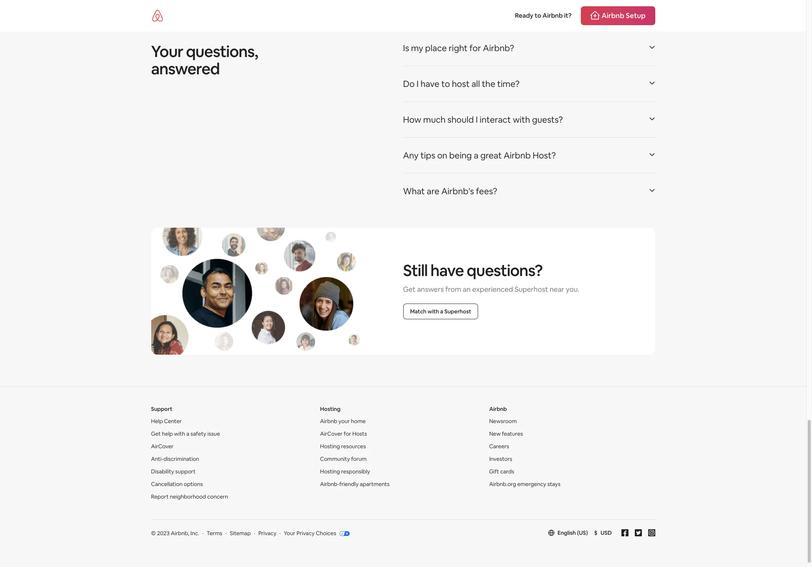 Task type: locate. For each thing, give the bounding box(es) containing it.
how much should i interact with guests?
[[403, 114, 563, 125]]

airbnb left your
[[320, 418, 337, 425]]

2 horizontal spatial a
[[474, 150, 478, 161]]

investors
[[489, 456, 512, 463]]

get left help
[[151, 431, 161, 438]]

is my place right for airbnb? button
[[403, 36, 655, 59]]

i inside how much should i interact with guests? dropdown button
[[476, 114, 478, 125]]

aircover for aircover for hosts
[[320, 431, 343, 438]]

1 vertical spatial to
[[441, 78, 450, 89]]

anti-
[[151, 456, 164, 463]]

airbnb homepage image
[[151, 9, 164, 22]]

hosting resources
[[320, 444, 366, 451]]

airbnb
[[602, 11, 624, 20], [543, 11, 563, 20], [504, 150, 531, 161], [489, 406, 507, 413], [320, 418, 337, 425]]

1 vertical spatial superhost
[[444, 309, 471, 316]]

airbnb left setup
[[602, 11, 624, 20]]

airbnb up newsroom
[[489, 406, 507, 413]]

to right ready on the right
[[535, 11, 541, 20]]

airbnb left it?
[[543, 11, 563, 20]]

0 horizontal spatial to
[[441, 78, 450, 89]]

aircover down airbnb your home
[[320, 431, 343, 438]]

near
[[550, 285, 564, 294]]

superhost left near
[[515, 285, 548, 294]]

center
[[164, 418, 182, 425]]

for left hosts
[[344, 431, 351, 438]]

0 vertical spatial i
[[417, 78, 419, 89]]

0 horizontal spatial a
[[186, 431, 189, 438]]

airbnb for airbnb your home
[[320, 418, 337, 425]]

have inside still have questions? get answers from an experienced superhost near you.
[[430, 261, 464, 281]]

a right match
[[440, 309, 443, 316]]

0 horizontal spatial get
[[151, 431, 161, 438]]

1 vertical spatial have
[[430, 261, 464, 281]]

privacy left choices
[[297, 531, 315, 538]]

© 2023 airbnb, inc.
[[151, 531, 199, 538]]

airbnb's
[[441, 186, 474, 197]]

do
[[403, 78, 415, 89]]

questions?
[[467, 261, 543, 281]]

still
[[403, 261, 428, 281]]

you.
[[566, 285, 579, 294]]

airbnb inside any tips on being a great airbnb host? dropdown button
[[504, 150, 531, 161]]

new
[[489, 431, 501, 438]]

all
[[471, 78, 480, 89]]

airbnb your home link
[[320, 418, 366, 425]]

1 horizontal spatial get
[[403, 285, 416, 294]]

english
[[558, 530, 576, 537]]

airbnb?
[[483, 42, 514, 53]]

2 vertical spatial with
[[174, 431, 185, 438]]

airbnb setup link
[[581, 6, 655, 25]]

your right privacy link on the left of page
[[284, 531, 295, 538]]

1 vertical spatial aircover
[[151, 444, 173, 451]]

1 vertical spatial your
[[284, 531, 295, 538]]

get down still
[[403, 285, 416, 294]]

have
[[421, 78, 439, 89], [430, 261, 464, 281]]

for right right
[[469, 42, 481, 53]]

0 horizontal spatial your
[[151, 41, 183, 62]]

get
[[403, 285, 416, 294], [151, 431, 161, 438]]

0 vertical spatial a
[[474, 150, 478, 161]]

community forum link
[[320, 456, 367, 463]]

with left guests? at the top right
[[513, 114, 530, 125]]

1 vertical spatial hosting
[[320, 444, 340, 451]]

stays
[[547, 481, 560, 488]]

have right do
[[421, 78, 439, 89]]

hosting responsibly
[[320, 469, 370, 476]]

1 horizontal spatial a
[[440, 309, 443, 316]]

0 vertical spatial hosting
[[320, 406, 340, 413]]

0 vertical spatial aircover
[[320, 431, 343, 438]]

to inside dropdown button
[[441, 78, 450, 89]]

hosting up airbnb your home
[[320, 406, 340, 413]]

emergency
[[517, 481, 546, 488]]

aircover for hosts
[[320, 431, 367, 438]]

have up from
[[430, 261, 464, 281]]

1 vertical spatial get
[[151, 431, 161, 438]]

a left safety
[[186, 431, 189, 438]]

1 horizontal spatial to
[[535, 11, 541, 20]]

0 vertical spatial for
[[469, 42, 481, 53]]

airbnb inside 'airbnb setup' link
[[602, 11, 624, 20]]

airbnb-friendly apartments
[[320, 481, 390, 488]]

from
[[445, 285, 461, 294]]

0 vertical spatial get
[[403, 285, 416, 294]]

1 vertical spatial with
[[428, 309, 439, 316]]

privacy right sitemap
[[258, 531, 276, 538]]

report neighborhood concern
[[151, 494, 228, 501]]

a
[[474, 150, 478, 161], [440, 309, 443, 316], [186, 431, 189, 438]]

great
[[480, 150, 502, 161]]

1 horizontal spatial superhost
[[515, 285, 548, 294]]

support
[[151, 406, 172, 413]]

1 horizontal spatial your
[[284, 531, 295, 538]]

0 horizontal spatial with
[[174, 431, 185, 438]]

0 vertical spatial have
[[421, 78, 439, 89]]

anti-discrimination
[[151, 456, 199, 463]]

1 privacy from the left
[[258, 531, 276, 538]]

your privacy choices link
[[284, 531, 350, 538]]

airbnb right great
[[504, 150, 531, 161]]

1 vertical spatial for
[[344, 431, 351, 438]]

get help with a safety issue link
[[151, 431, 220, 438]]

2 horizontal spatial with
[[513, 114, 530, 125]]

1 horizontal spatial for
[[469, 42, 481, 53]]

it?
[[564, 11, 572, 20]]

1 horizontal spatial privacy
[[297, 531, 315, 538]]

report
[[151, 494, 169, 501]]

with right help
[[174, 431, 185, 438]]

aircover up anti- at the bottom of the page
[[151, 444, 173, 451]]

your down airbnb homepage icon
[[151, 41, 183, 62]]

your
[[151, 41, 183, 62], [284, 531, 295, 538]]

hosts
[[352, 431, 367, 438]]

host?
[[533, 150, 556, 161]]

community forum
[[320, 456, 367, 463]]

2 hosting from the top
[[320, 444, 340, 451]]

3 hosting from the top
[[320, 469, 340, 476]]

0 vertical spatial to
[[535, 11, 541, 20]]

your inside your questions, answered
[[151, 41, 183, 62]]

disability support
[[151, 469, 196, 476]]

any tips on being a great airbnb host? button
[[403, 144, 655, 167]]

0 horizontal spatial privacy
[[258, 531, 276, 538]]

aircover
[[320, 431, 343, 438], [151, 444, 173, 451]]

anti-discrimination link
[[151, 456, 199, 463]]

community
[[320, 456, 350, 463]]

i right should
[[476, 114, 478, 125]]

navigate to facebook image
[[621, 530, 628, 537]]

0 horizontal spatial i
[[417, 78, 419, 89]]

get inside still have questions? get answers from an experienced superhost near you.
[[403, 285, 416, 294]]

a left great
[[474, 150, 478, 161]]

options
[[184, 481, 203, 488]]

1 hosting from the top
[[320, 406, 340, 413]]

1 vertical spatial a
[[440, 309, 443, 316]]

0 vertical spatial superhost
[[515, 285, 548, 294]]

your for your privacy choices
[[284, 531, 295, 538]]

disability
[[151, 469, 174, 476]]

setup
[[626, 11, 646, 20]]

superhost down from
[[444, 309, 471, 316]]

superhost inside still have questions? get answers from an experienced superhost near you.
[[515, 285, 548, 294]]

0 horizontal spatial aircover
[[151, 444, 173, 451]]

1 horizontal spatial i
[[476, 114, 478, 125]]

1 horizontal spatial aircover
[[320, 431, 343, 438]]

privacy link
[[258, 531, 276, 538]]

should
[[447, 114, 474, 125]]

any tips on being a great airbnb host?
[[403, 150, 556, 161]]

0 horizontal spatial superhost
[[444, 309, 471, 316]]

i right do
[[417, 78, 419, 89]]

hosting up the community
[[320, 444, 340, 451]]

how much should i interact with guests? button
[[403, 108, 655, 131]]

1 horizontal spatial with
[[428, 309, 439, 316]]

0 vertical spatial your
[[151, 41, 183, 62]]

1 vertical spatial i
[[476, 114, 478, 125]]

the
[[482, 78, 495, 89]]

with right match
[[428, 309, 439, 316]]

hosting up airbnb-
[[320, 469, 340, 476]]

to left host on the right
[[441, 78, 450, 89]]

2 vertical spatial hosting
[[320, 469, 340, 476]]

2 vertical spatial a
[[186, 431, 189, 438]]

0 vertical spatial with
[[513, 114, 530, 125]]

report neighborhood concern link
[[151, 494, 228, 501]]



Task type: vqa. For each thing, say whether or not it's contained in the screenshot.
second night from the left
no



Task type: describe. For each thing, give the bounding box(es) containing it.
newsroom link
[[489, 418, 517, 425]]

right
[[449, 42, 468, 53]]

superhost inside button
[[444, 309, 471, 316]]

airbnb-
[[320, 481, 339, 488]]

airbnb for airbnb
[[489, 406, 507, 413]]

apartments
[[360, 481, 390, 488]]

still have questions? get answers from an experienced superhost near you.
[[403, 261, 579, 294]]

is
[[403, 42, 409, 53]]

for inside dropdown button
[[469, 42, 481, 53]]

gift cards
[[489, 469, 514, 476]]

is my place right for airbnb?
[[403, 42, 514, 53]]

2023
[[157, 531, 170, 538]]

usd
[[601, 530, 612, 537]]

have inside dropdown button
[[421, 78, 439, 89]]

aircover for aircover link
[[151, 444, 173, 451]]

airbnb.org
[[489, 481, 516, 488]]

concern
[[207, 494, 228, 501]]

help
[[151, 418, 163, 425]]

help
[[162, 431, 173, 438]]

cancellation options link
[[151, 481, 203, 488]]

do i have to host all the time? button
[[403, 72, 655, 95]]

your privacy choices
[[284, 531, 336, 538]]

hosting for hosting resources
[[320, 444, 340, 451]]

safety
[[191, 431, 206, 438]]

guests?
[[532, 114, 563, 125]]

airbnb.org emergency stays link
[[489, 481, 560, 488]]

cards
[[500, 469, 514, 476]]

home
[[351, 418, 366, 425]]

airbnb-friendly apartments link
[[320, 481, 390, 488]]

aircover link
[[151, 444, 173, 451]]

gift
[[489, 469, 499, 476]]

with inside how much should i interact with guests? dropdown button
[[513, 114, 530, 125]]

your
[[339, 418, 350, 425]]

do i have to host all the time?
[[403, 78, 520, 89]]

host
[[452, 78, 470, 89]]

navigate to instagram image
[[648, 530, 655, 537]]

careers link
[[489, 444, 509, 451]]

get help with a safety issue
[[151, 431, 220, 438]]

responsibly
[[341, 469, 370, 476]]

are
[[427, 186, 439, 197]]

being
[[449, 150, 472, 161]]

your questions, answered
[[151, 41, 258, 79]]

airbnb your home
[[320, 418, 366, 425]]

hosting resources link
[[320, 444, 366, 451]]

questions,
[[186, 41, 258, 62]]

newsroom
[[489, 418, 517, 425]]

$
[[594, 530, 597, 537]]

·
[[202, 531, 204, 538]]

tips
[[420, 150, 435, 161]]

features
[[502, 431, 523, 438]]

sitemap link
[[230, 531, 251, 538]]

a inside dropdown button
[[474, 150, 478, 161]]

my
[[411, 42, 423, 53]]

0 horizontal spatial for
[[344, 431, 351, 438]]

friendly
[[339, 481, 359, 488]]

cancellation options
[[151, 481, 203, 488]]

what
[[403, 186, 425, 197]]

how
[[403, 114, 421, 125]]

aircover for hosts link
[[320, 431, 367, 438]]

support
[[175, 469, 196, 476]]

much
[[423, 114, 446, 125]]

place
[[425, 42, 447, 53]]

forum
[[351, 456, 367, 463]]

choices
[[316, 531, 336, 538]]

an
[[463, 285, 471, 294]]

©
[[151, 531, 156, 538]]

new features link
[[489, 431, 523, 438]]

navigate to twitter image
[[635, 530, 642, 537]]

any
[[403, 150, 419, 161]]

match with a superhost
[[410, 309, 471, 316]]

your for your questions, answered
[[151, 41, 183, 62]]

discrimination
[[164, 456, 199, 463]]

help center
[[151, 418, 182, 425]]

ready to airbnb it?
[[515, 11, 572, 20]]

experienced
[[472, 285, 513, 294]]

hosting for hosting responsibly
[[320, 469, 340, 476]]

neighborhood
[[170, 494, 206, 501]]

help center link
[[151, 418, 182, 425]]

2 privacy from the left
[[297, 531, 315, 538]]

english (us) button
[[548, 530, 588, 537]]

on
[[437, 150, 447, 161]]

fees?
[[476, 186, 497, 197]]

investors link
[[489, 456, 512, 463]]

careers
[[489, 444, 509, 451]]

what are airbnb's fees?
[[403, 186, 497, 197]]

time?
[[497, 78, 520, 89]]

gift cards link
[[489, 469, 514, 476]]

cancellation
[[151, 481, 183, 488]]

hosting for hosting
[[320, 406, 340, 413]]

airbnb setup
[[602, 11, 646, 20]]

i inside do i have to host all the time? dropdown button
[[417, 78, 419, 89]]

airbnb for airbnb setup
[[602, 11, 624, 20]]

a inside button
[[440, 309, 443, 316]]

ready
[[515, 11, 533, 20]]

new features
[[489, 431, 523, 438]]

with inside match with a superhost button
[[428, 309, 439, 316]]



